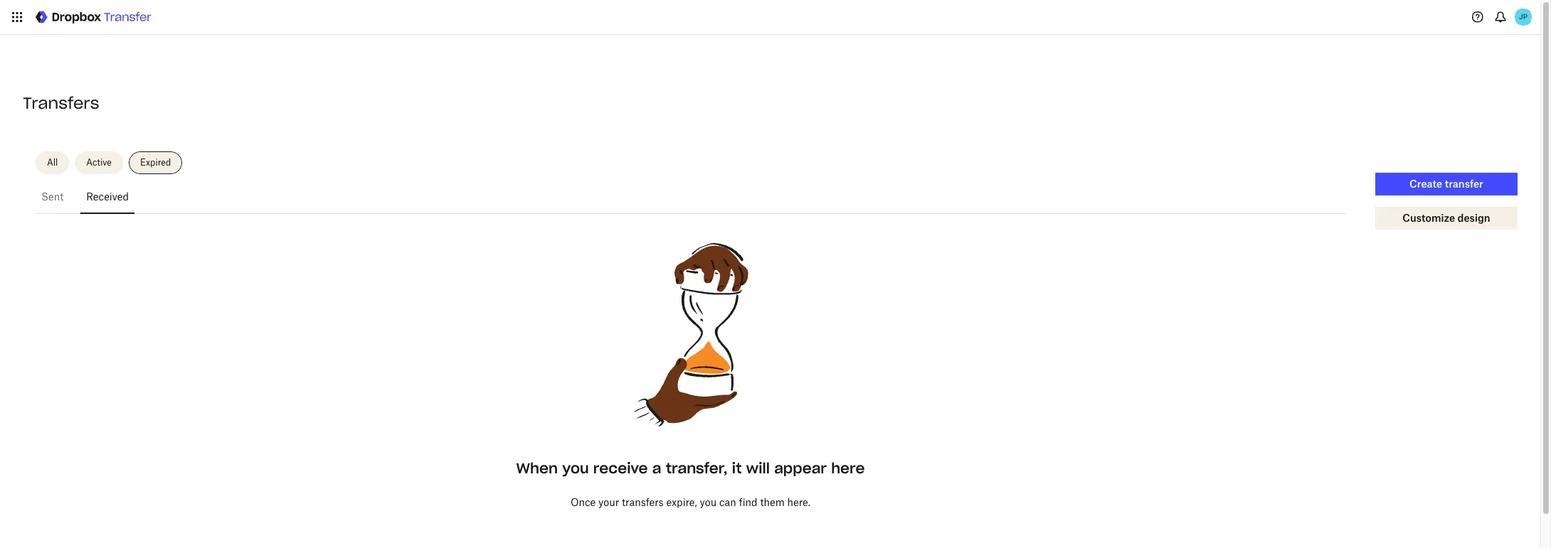 Task type: describe. For each thing, give the bounding box(es) containing it.
find
[[739, 497, 758, 509]]

sent
[[41, 191, 64, 203]]

create transfer
[[1410, 178, 1484, 190]]

them
[[761, 497, 785, 509]]

customize
[[1403, 212, 1456, 224]]

here.
[[788, 497, 811, 509]]

once
[[571, 497, 596, 509]]

once your transfers expire, you can find them here.
[[571, 497, 811, 509]]

received
[[86, 191, 129, 203]]

expired button
[[129, 152, 182, 174]]

all
[[47, 157, 58, 168]]

customize design button
[[1376, 207, 1518, 230]]

jp
[[1520, 12, 1528, 21]]

it
[[732, 460, 742, 478]]

a
[[653, 460, 662, 478]]

0 horizontal spatial you
[[562, 460, 589, 478]]

received tab
[[81, 180, 135, 214]]

transfer
[[1445, 178, 1484, 190]]

your
[[599, 497, 619, 509]]



Task type: locate. For each thing, give the bounding box(es) containing it.
you
[[562, 460, 589, 478], [700, 497, 717, 509]]

create
[[1410, 178, 1443, 190]]

tab list containing sent
[[36, 180, 1346, 214]]

when you receive a transfer, it will appear here
[[516, 460, 865, 478]]

expired
[[140, 157, 171, 168]]

expire,
[[667, 497, 697, 509]]

active
[[86, 157, 112, 168]]

when
[[516, 460, 558, 478]]

appear
[[775, 460, 827, 478]]

all button
[[36, 152, 69, 174]]

customize design
[[1403, 212, 1491, 224]]

transfer,
[[666, 460, 728, 478]]

tab list
[[36, 180, 1346, 214]]

1 horizontal spatial you
[[700, 497, 717, 509]]

transfers
[[622, 497, 664, 509]]

receive
[[593, 460, 648, 478]]

will
[[747, 460, 770, 478]]

0 vertical spatial you
[[562, 460, 589, 478]]

1 vertical spatial you
[[700, 497, 717, 509]]

transfers
[[23, 93, 99, 113]]

can
[[720, 497, 737, 509]]

create transfer button
[[1376, 173, 1518, 196]]

you left can
[[700, 497, 717, 509]]

active button
[[75, 152, 123, 174]]

sent tab
[[36, 180, 69, 214]]

you up the once
[[562, 460, 589, 478]]

design
[[1458, 212, 1491, 224]]

jp button
[[1513, 6, 1535, 28]]

here
[[831, 460, 865, 478]]



Task type: vqa. For each thing, say whether or not it's contained in the screenshot.
appear
yes



